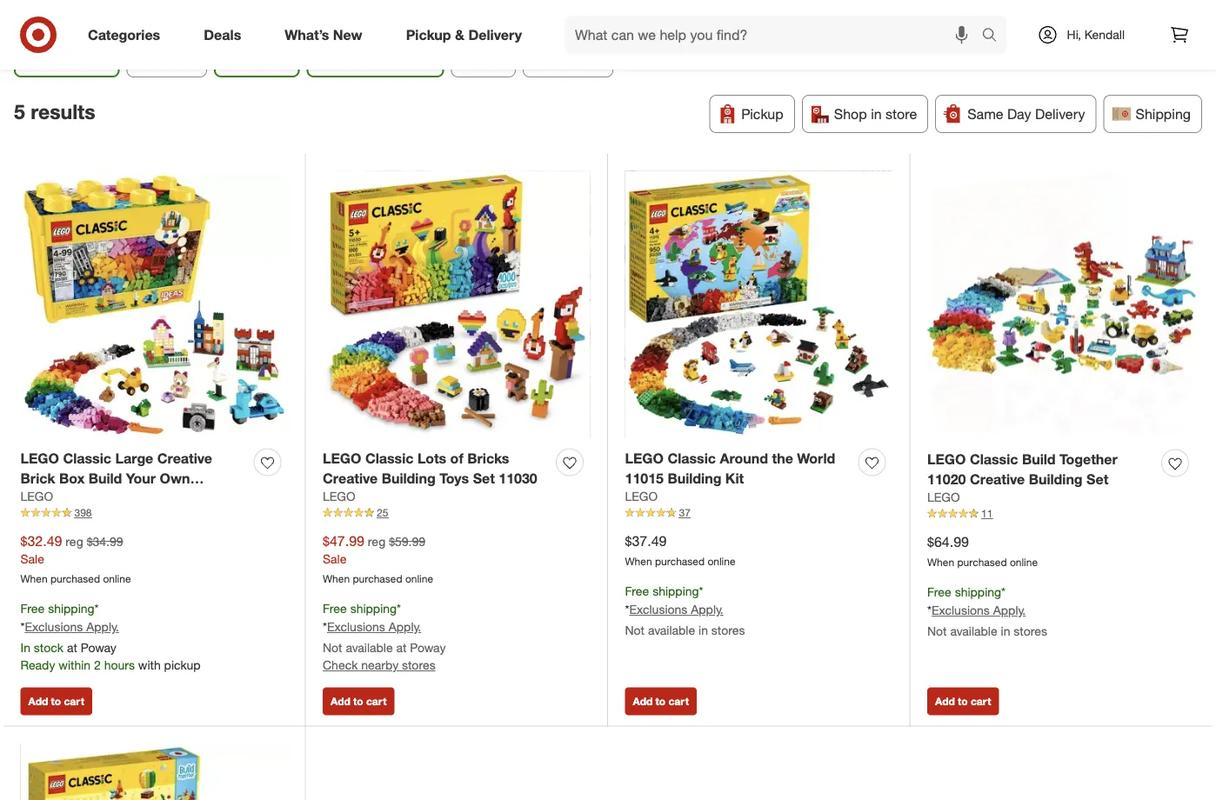Task type: describe. For each thing, give the bounding box(es) containing it.
when inside $32.49 reg $34.99 sale when purchased online
[[20, 573, 48, 586]]

&
[[455, 26, 465, 43]]

free for lego classic lots of bricks creative building toys set 11030
[[323, 601, 347, 617]]

at for $47.99
[[396, 640, 407, 656]]

shipping for lego classic large creative brick box build your own creative toys, kids building kit 10698
[[48, 601, 94, 617]]

hi, kendall
[[1067, 27, 1125, 42]]

delivery for same day delivery
[[1035, 105, 1086, 122]]

* up check
[[323, 619, 327, 635]]

stores for $64.99
[[1014, 624, 1048, 639]]

* down $37.49 when purchased online
[[699, 584, 704, 599]]

lego link for lego classic lots of bricks creative building toys set 11030
[[323, 488, 356, 506]]

online inside $32.49 reg $34.99 sale when purchased online
[[103, 573, 131, 586]]

shipping for lego classic lots of bricks creative building toys set 11030
[[350, 601, 397, 617]]

online inside the $47.99 reg $59.99 sale when purchased online
[[405, 573, 433, 586]]

purchased inside $32.49 reg $34.99 sale when purchased online
[[50, 573, 100, 586]]

11030
[[499, 470, 538, 487]]

results
[[31, 100, 95, 124]]

creative up own
[[157, 450, 212, 467]]

delivery for pickup & delivery
[[469, 26, 522, 43]]

$47.99
[[323, 532, 365, 549]]

25
[[377, 507, 388, 520]]

kendall
[[1085, 27, 1125, 42]]

lego classic lots of bricks creative building toys set 11030 link
[[323, 449, 550, 488]]

build inside lego classic build together 11020 creative building set
[[1022, 451, 1056, 468]]

to for lego classic lots of bricks creative building toys set 11030
[[353, 695, 363, 708]]

available for $64.99
[[951, 624, 998, 639]]

$47.99 reg $59.99 sale when purchased online
[[323, 532, 433, 586]]

set inside lego classic lots of bricks creative building toys set 11030
[[473, 470, 495, 487]]

nearby
[[361, 658, 399, 673]]

11020
[[928, 471, 966, 488]]

available for $37.49
[[648, 623, 695, 638]]

hours
[[104, 658, 135, 673]]

kids
[[116, 490, 146, 507]]

building for lots
[[382, 470, 436, 487]]

add to cart for lego classic around the world 11015 building kit
[[633, 695, 689, 708]]

build inside the lego classic large creative brick box build your own creative toys, kids building kit 10698
[[89, 470, 122, 487]]

25 link
[[323, 506, 590, 521]]

what's
[[285, 26, 329, 43]]

37 link
[[625, 506, 893, 521]]

not for $37.49
[[625, 623, 645, 638]]

lego classic around the world 11015 building kit
[[625, 450, 836, 487]]

pickup & delivery
[[406, 26, 522, 43]]

lego classic large creative brick box build your own creative toys, kids building kit 10698 link
[[20, 449, 247, 526]]

filter
[[52, 50, 86, 67]]

lego classic around the world 11015 building kit link
[[625, 449, 852, 488]]

lego classic build together 11020 creative building set link
[[928, 449, 1155, 489]]

box
[[59, 470, 85, 487]]

not inside free shipping * * exclusions apply. not available at poway check nearby stores
[[323, 640, 342, 656]]

poway for $47.99
[[410, 640, 446, 656]]

stores for $37.49
[[712, 623, 745, 638]]

exclusions for lego classic around the world 11015 building kit
[[630, 602, 688, 617]]

shop in store
[[834, 105, 917, 122]]

$64.99
[[928, 533, 969, 550]]

categories link
[[73, 16, 182, 54]]

* down $64.99 when purchased online
[[1002, 585, 1006, 600]]

search
[[974, 28, 1016, 45]]

to for lego classic large creative brick box build your own creative toys, kids building kit 10698
[[51, 695, 61, 708]]

check
[[323, 658, 358, 673]]

apply. for toys
[[389, 619, 421, 635]]

bricks
[[467, 450, 509, 467]]

large
[[115, 450, 153, 467]]

fpo/apo
[[538, 50, 598, 67]]

in
[[20, 640, 30, 656]]

creative inside lego classic lots of bricks creative building toys set 11030
[[323, 470, 378, 487]]

purchased inside $64.99 when purchased online
[[958, 556, 1007, 569]]

11 link
[[928, 507, 1196, 522]]

10698
[[20, 510, 59, 526]]

toys,
[[79, 490, 113, 507]]

purchased inside $37.49 when purchased online
[[655, 555, 705, 568]]

add for lego classic lots of bricks creative building toys set 11030
[[331, 695, 350, 708]]

classic for lots
[[365, 450, 414, 467]]

sale for $47.99
[[323, 552, 347, 567]]

classic for around
[[668, 450, 716, 467]]

hi,
[[1067, 27, 1081, 42]]

of
[[450, 450, 464, 467]]

free shipping * * exclusions apply. not available in stores for $64.99
[[928, 585, 1048, 639]]

free shipping * * exclusions apply. in stock at  poway ready within 2 hours with pickup
[[20, 601, 201, 673]]

check nearby stores button
[[323, 657, 436, 674]]

$32.49 reg $34.99 sale when purchased online
[[20, 532, 131, 586]]

add to cart for lego classic large creative brick box build your own creative toys, kids building kit 10698
[[28, 695, 84, 708]]

day
[[1008, 105, 1032, 122]]

pickup button
[[709, 95, 795, 133]]

shipping for lego classic around the world 11015 building kit
[[653, 584, 699, 599]]

add for lego classic build together 11020 creative building set
[[935, 695, 955, 708]]

* down $32.49 reg $34.99 sale when purchased online
[[94, 601, 99, 617]]

together
[[1060, 451, 1118, 468]]

apply. for set
[[993, 603, 1026, 618]]

shop
[[834, 105, 867, 122]]

$59.99
[[389, 534, 426, 549]]

* down $64.99
[[928, 603, 932, 618]]

$64.99 when purchased online
[[928, 533, 1038, 569]]

lots
[[418, 450, 447, 467]]

add for lego classic large creative brick box build your own creative toys, kids building kit 10698
[[28, 695, 48, 708]]

$34.99
[[87, 534, 123, 549]]

398
[[74, 507, 92, 520]]

shipping button
[[1104, 95, 1203, 133]]

kit inside the lego classic around the world 11015 building kit
[[726, 470, 744, 487]]

add to cart button for lego classic build together 11020 creative building set
[[928, 688, 999, 716]]

when inside the $47.99 reg $59.99 sale when purchased online
[[323, 573, 350, 586]]

the
[[772, 450, 793, 467]]

stock
[[34, 640, 64, 656]]

deals
[[204, 26, 241, 43]]

in for lego classic build together 11020 creative building set
[[1001, 624, 1011, 639]]

cart for lego classic large creative brick box build your own creative toys, kids building kit 10698
[[64, 695, 84, 708]]

at for $32.49
[[67, 640, 77, 656]]

exclusions for lego classic lots of bricks creative building toys set 11030
[[327, 619, 385, 635]]

pickup for pickup
[[742, 105, 784, 122]]

$37.49 when purchased online
[[625, 532, 736, 568]]

what's new link
[[270, 16, 384, 54]]

same
[[968, 105, 1004, 122]]

available inside free shipping * * exclusions apply. not available at poway check nearby stores
[[346, 640, 393, 656]]

shipping for lego classic build together 11020 creative building set
[[955, 585, 1002, 600]]

lego classic large creative brick box build your own creative toys, kids building kit 10698
[[20, 450, 226, 526]]

reg for $32.49
[[66, 534, 83, 549]]

online inside $64.99 when purchased online
[[1010, 556, 1038, 569]]

lego classic build together 11020 creative building set
[[928, 451, 1118, 488]]

free for lego classic large creative brick box build your own creative toys, kids building kit 10698
[[20, 601, 45, 617]]



Task type: locate. For each thing, give the bounding box(es) containing it.
2 to from the left
[[353, 695, 363, 708]]

classic for build
[[970, 451, 1019, 468]]

0 horizontal spatial available
[[346, 640, 393, 656]]

available down $37.49 when purchased online
[[648, 623, 695, 638]]

add to cart button for lego classic around the world 11015 building kit
[[625, 688, 697, 716]]

shop in store button
[[802, 95, 929, 133]]

exclusions for lego classic large creative brick box build your own creative toys, kids building kit 10698
[[25, 619, 83, 635]]

same day delivery button
[[936, 95, 1097, 133]]

classic up 11
[[970, 451, 1019, 468]]

pickup left "&" at the top left of the page
[[406, 26, 451, 43]]

lego link down 11015
[[625, 488, 658, 506]]

classic
[[63, 450, 111, 467], [365, 450, 414, 467], [668, 450, 716, 467], [970, 451, 1019, 468]]

in left store
[[871, 105, 882, 122]]

when down $64.99
[[928, 556, 955, 569]]

2 add from the left
[[331, 695, 350, 708]]

lego inside the lego classic around the world 11015 building kit
[[625, 450, 664, 467]]

free inside free shipping * * exclusions apply. in stock at  poway ready within 2 hours with pickup
[[20, 601, 45, 617]]

at up within
[[67, 640, 77, 656]]

kit inside the lego classic large creative brick box build your own creative toys, kids building kit 10698
[[208, 490, 226, 507]]

when down $37.49
[[625, 555, 652, 568]]

1 horizontal spatial sale
[[323, 552, 347, 567]]

set inside lego classic build together 11020 creative building set
[[1087, 471, 1109, 488]]

pickup & delivery link
[[391, 16, 544, 54]]

add
[[28, 695, 48, 708], [331, 695, 350, 708], [633, 695, 653, 708], [935, 695, 955, 708]]

creative up 11
[[970, 471, 1025, 488]]

reg down 398
[[66, 534, 83, 549]]

(3)
[[90, 50, 106, 67]]

purchased down '$34.99'
[[50, 573, 100, 586]]

classic for large
[[63, 450, 111, 467]]

store
[[886, 105, 917, 122]]

shipping inside free shipping * * exclusions apply. in stock at  poway ready within 2 hours with pickup
[[48, 601, 94, 617]]

1 horizontal spatial free shipping * * exclusions apply. not available in stores
[[928, 585, 1048, 639]]

lego link for lego classic build together 11020 creative building set
[[928, 489, 960, 507]]

exclusions down $64.99 when purchased online
[[932, 603, 990, 618]]

2 add to cart from the left
[[331, 695, 387, 708]]

free shipping * * exclusions apply. not available in stores down $37.49 when purchased online
[[625, 584, 745, 638]]

0 horizontal spatial reg
[[66, 534, 83, 549]]

3 cart from the left
[[669, 695, 689, 708]]

sale down $32.49
[[20, 552, 44, 567]]

apply. for your
[[86, 619, 119, 635]]

apply. up 2
[[86, 619, 119, 635]]

exclusions
[[630, 602, 688, 617], [932, 603, 990, 618], [25, 619, 83, 635], [327, 619, 385, 635]]

* down $37.49
[[625, 602, 630, 617]]

own
[[160, 470, 190, 487]]

building down own
[[150, 490, 204, 507]]

lego link
[[20, 488, 53, 506], [323, 488, 356, 506], [625, 488, 658, 506], [928, 489, 960, 507]]

*
[[699, 584, 704, 599], [1002, 585, 1006, 600], [94, 601, 99, 617], [397, 601, 401, 617], [625, 602, 630, 617], [928, 603, 932, 618], [20, 619, 25, 635], [323, 619, 327, 635]]

poway for $32.49
[[81, 640, 116, 656]]

not
[[625, 623, 645, 638], [928, 624, 947, 639], [323, 640, 342, 656]]

online down 37 link
[[708, 555, 736, 568]]

lego classic large creative brick box build your own creative toys, kids building kit 10698 image
[[20, 171, 288, 439], [20, 171, 288, 439]]

when
[[625, 555, 652, 568], [928, 556, 955, 569], [20, 573, 48, 586], [323, 573, 350, 586]]

0 horizontal spatial kit
[[208, 490, 226, 507]]

to for lego classic around the world 11015 building kit
[[656, 695, 666, 708]]

reg down 25
[[368, 534, 386, 549]]

free
[[625, 584, 649, 599], [928, 585, 952, 600], [20, 601, 45, 617], [323, 601, 347, 617]]

2
[[94, 658, 101, 673]]

1 horizontal spatial at
[[396, 640, 407, 656]]

exclusions apply. link for lego classic build together 11020 creative building set
[[932, 603, 1026, 618]]

2 horizontal spatial not
[[928, 624, 947, 639]]

building inside the lego classic around the world 11015 building kit
[[668, 470, 722, 487]]

2 add to cart button from the left
[[323, 688, 395, 716]]

delivery inside button
[[1035, 105, 1086, 122]]

pickup
[[164, 658, 201, 673]]

1 vertical spatial delivery
[[1035, 105, 1086, 122]]

same day delivery
[[968, 105, 1086, 122]]

1 horizontal spatial set
[[1087, 471, 1109, 488]]

apply. for kit
[[691, 602, 724, 617]]

shipping
[[653, 584, 699, 599], [955, 585, 1002, 600], [48, 601, 94, 617], [350, 601, 397, 617]]

lego link down brick
[[20, 488, 53, 506]]

1 horizontal spatial in
[[871, 105, 882, 122]]

building down lots
[[382, 470, 436, 487]]

deals link
[[189, 16, 263, 54]]

2 reg from the left
[[368, 534, 386, 549]]

1 horizontal spatial stores
[[712, 623, 745, 638]]

build
[[1022, 451, 1056, 468], [89, 470, 122, 487]]

lego link down '11020'
[[928, 489, 960, 507]]

0 horizontal spatial delivery
[[469, 26, 522, 43]]

when down $47.99
[[323, 573, 350, 586]]

fpo/apo button
[[523, 39, 613, 77]]

in for lego classic around the world 11015 building kit
[[699, 623, 708, 638]]

filter (3) button
[[14, 39, 120, 77]]

* up "in"
[[20, 619, 25, 635]]

sale for $32.49
[[20, 552, 44, 567]]

build up toys,
[[89, 470, 122, 487]]

available
[[648, 623, 695, 638], [951, 624, 998, 639], [346, 640, 393, 656]]

classic left "around"
[[668, 450, 716, 467]]

3 add to cart button from the left
[[625, 688, 697, 716]]

1 to from the left
[[51, 695, 61, 708]]

$37.49
[[625, 532, 667, 549]]

add to cart button
[[20, 688, 92, 716], [323, 688, 395, 716], [625, 688, 697, 716], [928, 688, 999, 716]]

0 vertical spatial kit
[[726, 470, 744, 487]]

poway up check nearby stores button
[[410, 640, 446, 656]]

free shipping * * exclusions apply. not available in stores down $64.99 when purchased online
[[928, 585, 1048, 639]]

cart for lego classic around the world 11015 building kit
[[669, 695, 689, 708]]

world
[[797, 450, 836, 467]]

1 horizontal spatial not
[[625, 623, 645, 638]]

1 horizontal spatial build
[[1022, 451, 1056, 468]]

* down the $47.99 reg $59.99 sale when purchased online
[[397, 601, 401, 617]]

4 add from the left
[[935, 695, 955, 708]]

2 poway from the left
[[410, 640, 446, 656]]

in down $64.99 when purchased online
[[1001, 624, 1011, 639]]

1 add from the left
[[28, 695, 48, 708]]

with
[[138, 658, 161, 673]]

0 vertical spatial pickup
[[406, 26, 451, 43]]

exclusions apply. link down $64.99 when purchased online
[[932, 603, 1026, 618]]

build left "together"
[[1022, 451, 1056, 468]]

1 add to cart button from the left
[[20, 688, 92, 716]]

shipping inside free shipping * * exclusions apply. not available at poway check nearby stores
[[350, 601, 397, 617]]

at
[[67, 640, 77, 656], [396, 640, 407, 656]]

lego classic build together 11020 creative building set image
[[928, 171, 1196, 439], [928, 171, 1196, 439]]

when down $32.49
[[20, 573, 48, 586]]

5
[[14, 100, 25, 124]]

what's new
[[285, 26, 363, 43]]

available up check nearby stores button
[[346, 640, 393, 656]]

lego classic creative party box play together set 11029 image
[[20, 744, 288, 801], [20, 744, 288, 801]]

0 horizontal spatial free shipping * * exclusions apply. not available in stores
[[625, 584, 745, 638]]

3 add to cart from the left
[[633, 695, 689, 708]]

reg
[[66, 534, 83, 549], [368, 534, 386, 549]]

filter (3)
[[52, 50, 106, 67]]

1 at from the left
[[67, 640, 77, 656]]

1 horizontal spatial poway
[[410, 640, 446, 656]]

lego inside lego classic lots of bricks creative building toys set 11030
[[323, 450, 362, 467]]

purchased down $59.99
[[353, 573, 403, 586]]

1 horizontal spatial kit
[[726, 470, 744, 487]]

0 horizontal spatial sale
[[20, 552, 44, 567]]

exclusions apply. link for lego classic lots of bricks creative building toys set 11030
[[327, 619, 421, 635]]

cart for lego classic lots of bricks creative building toys set 11030
[[366, 695, 387, 708]]

lego classic around the world 11015 building kit image
[[625, 171, 893, 439], [625, 171, 893, 439]]

4 add to cart from the left
[[935, 695, 991, 708]]

classic inside the lego classic large creative brick box build your own creative toys, kids building kit 10698
[[63, 450, 111, 467]]

lego inside lego classic build together 11020 creative building set
[[928, 451, 966, 468]]

free shipping * * exclusions apply. not available in stores
[[625, 584, 745, 638], [928, 585, 1048, 639]]

lego
[[20, 450, 59, 467], [323, 450, 362, 467], [625, 450, 664, 467], [928, 451, 966, 468], [20, 489, 53, 504], [323, 489, 356, 504], [625, 489, 658, 504], [928, 490, 960, 505]]

building for build
[[1029, 471, 1083, 488]]

exclusions apply. link for lego classic large creative brick box build your own creative toys, kids building kit 10698
[[25, 619, 119, 635]]

new
[[333, 26, 363, 43]]

when inside $37.49 when purchased online
[[625, 555, 652, 568]]

poway up 2
[[81, 640, 116, 656]]

purchased down $64.99
[[958, 556, 1007, 569]]

1 horizontal spatial reg
[[368, 534, 386, 549]]

exclusions apply. link down $37.49 when purchased online
[[630, 602, 724, 617]]

building inside the lego classic large creative brick box build your own creative toys, kids building kit 10698
[[150, 490, 204, 507]]

0 horizontal spatial build
[[89, 470, 122, 487]]

exclusions apply. link up nearby
[[327, 619, 421, 635]]

2 sale from the left
[[323, 552, 347, 567]]

lego link for lego classic large creative brick box build your own creative toys, kids building kit 10698
[[20, 488, 53, 506]]

0 vertical spatial delivery
[[469, 26, 522, 43]]

0 horizontal spatial set
[[473, 470, 495, 487]]

What can we help you find? suggestions appear below search field
[[565, 16, 986, 54]]

apply. inside free shipping * * exclusions apply. in stock at  poway ready within 2 hours with pickup
[[86, 619, 119, 635]]

1 vertical spatial build
[[89, 470, 122, 487]]

sale down $47.99
[[323, 552, 347, 567]]

0 horizontal spatial in
[[699, 623, 708, 638]]

classic inside lego classic build together 11020 creative building set
[[970, 451, 1019, 468]]

exclusions apply. link
[[630, 602, 724, 617], [932, 603, 1026, 618], [25, 619, 119, 635], [327, 619, 421, 635]]

shipping
[[1136, 105, 1191, 122]]

4 add to cart button from the left
[[928, 688, 999, 716]]

ready
[[20, 658, 55, 673]]

0 vertical spatial build
[[1022, 451, 1056, 468]]

exclusions down $37.49 when purchased online
[[630, 602, 688, 617]]

online down 11 "link" at bottom right
[[1010, 556, 1038, 569]]

4 to from the left
[[958, 695, 968, 708]]

around
[[720, 450, 768, 467]]

2 at from the left
[[396, 640, 407, 656]]

pickup for pickup & delivery
[[406, 26, 451, 43]]

at inside free shipping * * exclusions apply. not available at poway check nearby stores
[[396, 640, 407, 656]]

shipping down $37.49 when purchased online
[[653, 584, 699, 599]]

creative up 25
[[323, 470, 378, 487]]

3 to from the left
[[656, 695, 666, 708]]

shipping down $64.99 when purchased online
[[955, 585, 1002, 600]]

classic inside lego classic lots of bricks creative building toys set 11030
[[365, 450, 414, 467]]

add to cart button for lego classic large creative brick box build your own creative toys, kids building kit 10698
[[20, 688, 92, 716]]

stores
[[712, 623, 745, 638], [1014, 624, 1048, 639], [402, 658, 436, 673]]

1 horizontal spatial delivery
[[1035, 105, 1086, 122]]

poway inside free shipping * * exclusions apply. in stock at  poway ready within 2 hours with pickup
[[81, 640, 116, 656]]

at up nearby
[[396, 640, 407, 656]]

purchased inside the $47.99 reg $59.99 sale when purchased online
[[353, 573, 403, 586]]

exclusions inside free shipping * * exclusions apply. not available at poway check nearby stores
[[327, 619, 385, 635]]

1 sale from the left
[[20, 552, 44, 567]]

free up check
[[323, 601, 347, 617]]

free inside free shipping * * exclusions apply. not available at poway check nearby stores
[[323, 601, 347, 617]]

sale inside the $47.99 reg $59.99 sale when purchased online
[[323, 552, 347, 567]]

apply. inside free shipping * * exclusions apply. not available at poway check nearby stores
[[389, 619, 421, 635]]

exclusions up check
[[327, 619, 385, 635]]

1 horizontal spatial available
[[648, 623, 695, 638]]

online inside $37.49 when purchased online
[[708, 555, 736, 568]]

set down bricks on the bottom left of the page
[[473, 470, 495, 487]]

online down $59.99
[[405, 573, 433, 586]]

building up 11 "link" at bottom right
[[1029, 471, 1083, 488]]

11
[[982, 507, 993, 521]]

add to cart for lego classic lots of bricks creative building toys set 11030
[[331, 695, 387, 708]]

your
[[126, 470, 156, 487]]

0 horizontal spatial pickup
[[406, 26, 451, 43]]

poway inside free shipping * * exclusions apply. not available at poway check nearby stores
[[410, 640, 446, 656]]

reg for $47.99
[[368, 534, 386, 549]]

1 vertical spatial pickup
[[742, 105, 784, 122]]

1 cart from the left
[[64, 695, 84, 708]]

free for lego classic build together 11020 creative building set
[[928, 585, 952, 600]]

building up 37
[[668, 470, 722, 487]]

2 horizontal spatial stores
[[1014, 624, 1048, 639]]

11015
[[625, 470, 664, 487]]

1 poway from the left
[[81, 640, 116, 656]]

building inside lego classic build together 11020 creative building set
[[1029, 471, 1083, 488]]

3 add from the left
[[633, 695, 653, 708]]

free shipping * * exclusions apply. not available at poway check nearby stores
[[323, 601, 446, 673]]

stores inside free shipping * * exclusions apply. not available at poway check nearby stores
[[402, 658, 436, 673]]

online down '$34.99'
[[103, 573, 131, 586]]

37
[[679, 507, 691, 520]]

categories
[[88, 26, 160, 43]]

kit down "around"
[[726, 470, 744, 487]]

lego inside the lego classic large creative brick box build your own creative toys, kids building kit 10698
[[20, 450, 59, 467]]

not for $64.99
[[928, 624, 947, 639]]

creative up 10698
[[20, 490, 76, 507]]

2 horizontal spatial in
[[1001, 624, 1011, 639]]

0 horizontal spatial poway
[[81, 640, 116, 656]]

online
[[708, 555, 736, 568], [1010, 556, 1038, 569], [103, 573, 131, 586], [405, 573, 433, 586]]

exclusions inside free shipping * * exclusions apply. in stock at  poway ready within 2 hours with pickup
[[25, 619, 83, 635]]

when inside $64.99 when purchased online
[[928, 556, 955, 569]]

lego link for lego classic around the world 11015 building kit
[[625, 488, 658, 506]]

shipping down the $47.99 reg $59.99 sale when purchased online
[[350, 601, 397, 617]]

exclusions apply. link for lego classic around the world 11015 building kit
[[630, 602, 724, 617]]

search button
[[974, 16, 1016, 57]]

set
[[473, 470, 495, 487], [1087, 471, 1109, 488]]

sale inside $32.49 reg $34.99 sale when purchased online
[[20, 552, 44, 567]]

classic left lots
[[365, 450, 414, 467]]

2 horizontal spatial available
[[951, 624, 998, 639]]

add to cart for lego classic build together 11020 creative building set
[[935, 695, 991, 708]]

toys
[[440, 470, 469, 487]]

1 vertical spatial kit
[[208, 490, 226, 507]]

lego link up $47.99
[[323, 488, 356, 506]]

reg inside $32.49 reg $34.99 sale when purchased online
[[66, 534, 83, 549]]

1 horizontal spatial pickup
[[742, 105, 784, 122]]

building
[[382, 470, 436, 487], [668, 470, 722, 487], [1029, 471, 1083, 488], [150, 490, 204, 507]]

0 horizontal spatial at
[[67, 640, 77, 656]]

398 link
[[20, 506, 288, 521]]

building for around
[[668, 470, 722, 487]]

cart
[[64, 695, 84, 708], [366, 695, 387, 708], [669, 695, 689, 708], [971, 695, 991, 708]]

creative
[[157, 450, 212, 467], [323, 470, 378, 487], [970, 471, 1025, 488], [20, 490, 76, 507]]

brick
[[20, 470, 55, 487]]

1 add to cart from the left
[[28, 695, 84, 708]]

pickup
[[406, 26, 451, 43], [742, 105, 784, 122]]

lego classic lots of bricks creative building toys set 11030 image
[[323, 171, 590, 439], [323, 171, 590, 439]]

apply. up nearby
[[389, 619, 421, 635]]

delivery right "&" at the top left of the page
[[469, 26, 522, 43]]

in
[[871, 105, 882, 122], [699, 623, 708, 638], [1001, 624, 1011, 639]]

free up "in"
[[20, 601, 45, 617]]

classic up box
[[63, 450, 111, 467]]

in down $37.49 when purchased online
[[699, 623, 708, 638]]

2 cart from the left
[[366, 695, 387, 708]]

lego classic lots of bricks creative building toys set 11030
[[323, 450, 538, 487]]

1 reg from the left
[[66, 534, 83, 549]]

$32.49
[[20, 532, 62, 549]]

exclusions up stock
[[25, 619, 83, 635]]

pickup down what can we help you find? suggestions appear below search field at the top of page
[[742, 105, 784, 122]]

5 results
[[14, 100, 95, 124]]

creative inside lego classic build together 11020 creative building set
[[970, 471, 1025, 488]]

pickup inside button
[[742, 105, 784, 122]]

free down $37.49
[[625, 584, 649, 599]]

in inside button
[[871, 105, 882, 122]]

exclusions apply. link up stock
[[25, 619, 119, 635]]

to for lego classic build together 11020 creative building set
[[958, 695, 968, 708]]

cart for lego classic build together 11020 creative building set
[[971, 695, 991, 708]]

exclusions for lego classic build together 11020 creative building set
[[932, 603, 990, 618]]

0 horizontal spatial not
[[323, 640, 342, 656]]

add for lego classic around the world 11015 building kit
[[633, 695, 653, 708]]

add to cart button for lego classic lots of bricks creative building toys set 11030
[[323, 688, 395, 716]]

purchased down $37.49
[[655, 555, 705, 568]]

apply. down $37.49 when purchased online
[[691, 602, 724, 617]]

0 horizontal spatial stores
[[402, 658, 436, 673]]

4 cart from the left
[[971, 695, 991, 708]]

within
[[59, 658, 91, 673]]

building inside lego classic lots of bricks creative building toys set 11030
[[382, 470, 436, 487]]

classic inside the lego classic around the world 11015 building kit
[[668, 450, 716, 467]]

available down $64.99 when purchased online
[[951, 624, 998, 639]]

shipping up stock
[[48, 601, 94, 617]]

free shipping * * exclusions apply. not available in stores for $37.49
[[625, 584, 745, 638]]

at inside free shipping * * exclusions apply. in stock at  poway ready within 2 hours with pickup
[[67, 640, 77, 656]]

reg inside the $47.99 reg $59.99 sale when purchased online
[[368, 534, 386, 549]]

kit right the kids
[[208, 490, 226, 507]]

apply. down $64.99 when purchased online
[[993, 603, 1026, 618]]

free for lego classic around the world 11015 building kit
[[625, 584, 649, 599]]

add to cart
[[28, 695, 84, 708], [331, 695, 387, 708], [633, 695, 689, 708], [935, 695, 991, 708]]

set down "together"
[[1087, 471, 1109, 488]]

free down $64.99
[[928, 585, 952, 600]]

delivery right day
[[1035, 105, 1086, 122]]



Task type: vqa. For each thing, say whether or not it's contained in the screenshot.
Subtotal: $104.96 (4 Items)
no



